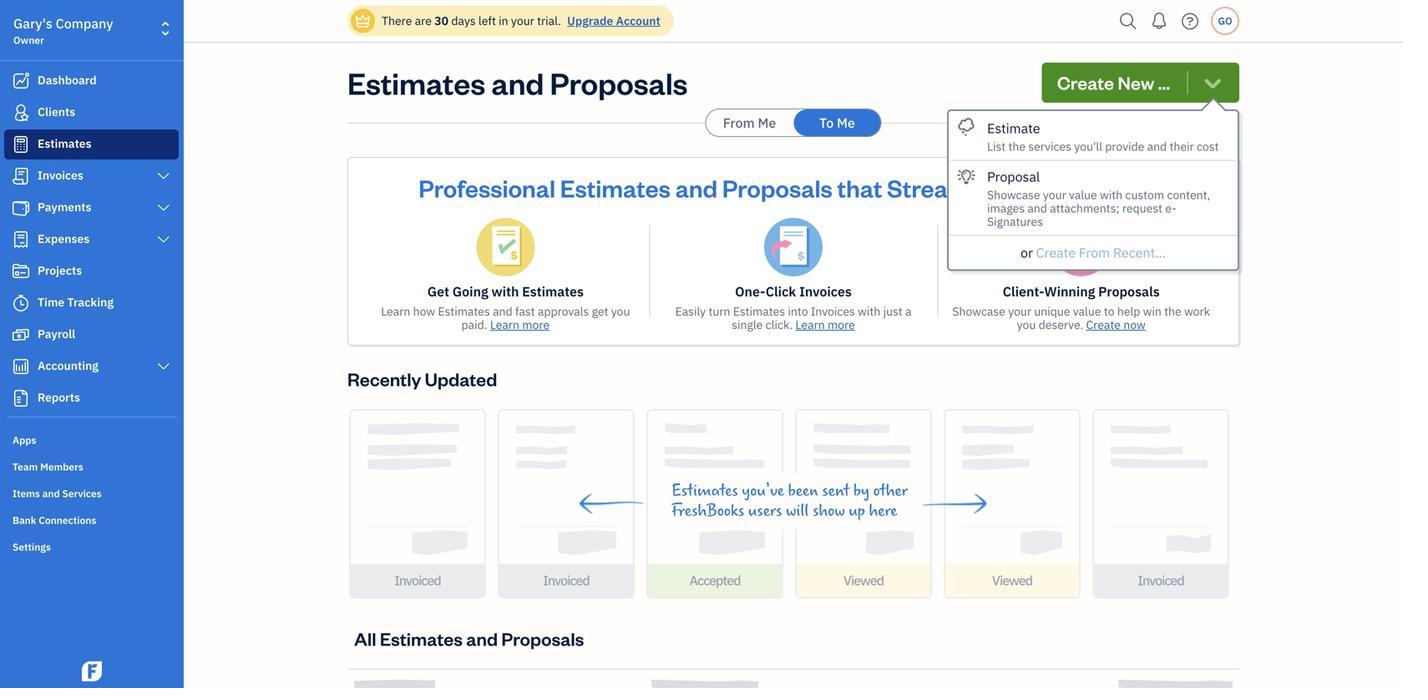 Task type: vqa. For each thing, say whether or not it's contained in the screenshot.
bottom your
yes



Task type: locate. For each thing, give the bounding box(es) containing it.
company
[[56, 15, 113, 32]]

go button
[[1211, 7, 1240, 35]]

professional estimates and proposals that streamline your invoicing
[[419, 172, 1168, 203]]

get going with estimates image
[[476, 218, 535, 277]]

your
[[1013, 172, 1065, 203]]

invoices inside easily turn estimates into invoices with just a single click.
[[811, 304, 855, 319]]

2 vertical spatial your
[[1008, 304, 1032, 319]]

1 chevron large down image from the top
[[156, 170, 171, 183]]

value right your
[[1069, 187, 1097, 203]]

invoices up payments
[[38, 167, 83, 183]]

services
[[1029, 139, 1072, 154]]

create
[[1057, 71, 1114, 94], [1086, 317, 1121, 332]]

expenses link
[[4, 225, 179, 255]]

attachments;
[[1050, 200, 1120, 216]]

from
[[723, 114, 755, 132]]

chevron large down image inside the accounting link
[[156, 360, 171, 373]]

there
[[382, 13, 412, 28]]

with left 'custom'
[[1100, 187, 1123, 203]]

other
[[873, 482, 908, 500]]

easily
[[675, 304, 706, 319]]

with up the learn how estimates and fast approvals get you paid.
[[492, 283, 519, 300]]

chevron large down image
[[156, 170, 171, 183], [156, 201, 171, 215], [156, 360, 171, 373]]

your inside showcase your unique value to help win the work you deserve.
[[1008, 304, 1032, 319]]

will
[[786, 502, 809, 520]]

apps
[[13, 434, 36, 447]]

estimates link
[[4, 129, 179, 160]]

time tracking link
[[4, 288, 179, 318]]

learn for one-click invoices
[[796, 317, 825, 332]]

more down get going with estimates
[[522, 317, 550, 332]]

e-
[[1166, 200, 1177, 216]]

value for proposal
[[1069, 187, 1097, 203]]

1 horizontal spatial the
[[1165, 304, 1182, 319]]

1 vertical spatial chevron large down image
[[156, 201, 171, 215]]

2 vertical spatial invoices
[[811, 304, 855, 319]]

1 horizontal spatial learn
[[490, 317, 520, 332]]

money image
[[11, 327, 31, 343]]

0 vertical spatial showcase
[[987, 187, 1040, 203]]

invoices up 'into'
[[799, 283, 852, 300]]

proposals
[[550, 63, 688, 102], [722, 172, 833, 203], [1099, 283, 1160, 300], [502, 627, 584, 651]]

going
[[453, 283, 488, 300]]

create left 'new'
[[1057, 71, 1114, 94]]

unique
[[1034, 304, 1070, 319]]

…
[[1158, 71, 1170, 94]]

0 vertical spatial the
[[1009, 139, 1026, 154]]

3 chevron large down image from the top
[[156, 360, 171, 373]]

notifications image
[[1146, 4, 1173, 38]]

time tracking
[[38, 294, 114, 310]]

0 horizontal spatial invoiced
[[394, 572, 441, 589]]

connections
[[39, 514, 96, 527]]

create for create now
[[1086, 317, 1121, 332]]

team members
[[13, 460, 83, 474]]

or
[[1021, 244, 1033, 261]]

0 vertical spatial chevron large down image
[[156, 170, 171, 183]]

winning
[[1045, 283, 1095, 300]]

you down client-
[[1017, 317, 1036, 332]]

payroll link
[[4, 320, 179, 350]]

create new …
[[1057, 71, 1170, 94]]

with
[[1100, 187, 1123, 203], [492, 283, 519, 300], [858, 304, 881, 319]]

reports link
[[4, 383, 179, 414]]

0 horizontal spatial the
[[1009, 139, 1026, 154]]

showcase down client-
[[953, 304, 1006, 319]]

payment image
[[11, 200, 31, 216]]

a
[[905, 304, 912, 319]]

showcase down proposal
[[987, 187, 1040, 203]]

gary's company owner
[[13, 15, 113, 47]]

your right the 'in'
[[511, 13, 534, 28]]

2 chevron large down image from the top
[[156, 201, 171, 215]]

0 vertical spatial create
[[1057, 71, 1114, 94]]

sent
[[822, 482, 850, 500]]

me for from me
[[758, 114, 776, 132]]

items and services link
[[4, 480, 179, 505]]

estimates inside estimates you've been sent by other freshbooks users will show up here
[[672, 482, 738, 500]]

client image
[[11, 104, 31, 121]]

1 vertical spatial create
[[1086, 317, 1121, 332]]

0 horizontal spatial learn
[[381, 304, 410, 319]]

and inside the learn how estimates and fast approvals get you paid.
[[493, 304, 513, 319]]

0 horizontal spatial viewed
[[844, 572, 884, 589]]

days
[[451, 13, 476, 28]]

custom
[[1126, 187, 1165, 203]]

learn inside the learn how estimates and fast approvals get you paid.
[[381, 304, 410, 319]]

1 vertical spatial value
[[1073, 304, 1101, 319]]

0 horizontal spatial more
[[522, 317, 550, 332]]

2 me from the left
[[837, 114, 855, 132]]

easily turn estimates into invoices with just a single click.
[[675, 304, 912, 332]]

provide
[[1105, 139, 1145, 154]]

team members link
[[4, 454, 179, 479]]

me inside "link"
[[758, 114, 776, 132]]

showcase inside proposal showcase your value with custom content, images and attachments; request e- signatures
[[987, 187, 1040, 203]]

invoiced
[[394, 572, 441, 589], [543, 572, 590, 589], [1138, 572, 1184, 589]]

you inside showcase your unique value to help win the work you deserve.
[[1017, 317, 1036, 332]]

chevron large down image for accounting
[[156, 360, 171, 373]]

payments
[[38, 199, 91, 215]]

1 horizontal spatial you
[[1017, 317, 1036, 332]]

to
[[820, 114, 834, 132]]

proposal
[[987, 168, 1040, 185]]

value inside showcase your unique value to help win the work you deserve.
[[1073, 304, 1101, 319]]

0 horizontal spatial learn more
[[490, 317, 550, 332]]

2 horizontal spatial with
[[1100, 187, 1123, 203]]

1 horizontal spatial your
[[1008, 304, 1032, 319]]

me
[[758, 114, 776, 132], [837, 114, 855, 132]]

learn more down get going with estimates
[[490, 317, 550, 332]]

0 vertical spatial with
[[1100, 187, 1123, 203]]

gary's
[[13, 15, 52, 32]]

30
[[435, 13, 449, 28]]

learn more down one-click invoices
[[796, 317, 855, 332]]

1 horizontal spatial me
[[837, 114, 855, 132]]

learn more for invoices
[[796, 317, 855, 332]]

apps link
[[4, 427, 179, 452]]

from me
[[723, 114, 776, 132]]

0 horizontal spatial with
[[492, 283, 519, 300]]

and
[[492, 63, 544, 102], [1147, 139, 1167, 154], [676, 172, 718, 203], [1028, 200, 1047, 216], [493, 304, 513, 319], [42, 487, 60, 500], [466, 627, 498, 651]]

trial.
[[537, 13, 561, 28]]

payroll
[[38, 326, 75, 342]]

1 more from the left
[[522, 317, 550, 332]]

help
[[1118, 304, 1141, 319]]

0 horizontal spatial your
[[511, 13, 534, 28]]

content,
[[1167, 187, 1211, 203]]

1 horizontal spatial learn more
[[796, 317, 855, 332]]

learn more
[[490, 317, 550, 332], [796, 317, 855, 332]]

invoicing
[[1070, 172, 1168, 203]]

1 me from the left
[[758, 114, 776, 132]]

1 horizontal spatial more
[[828, 317, 855, 332]]

0 vertical spatial your
[[511, 13, 534, 28]]

create left now
[[1086, 317, 1121, 332]]

1 vertical spatial showcase
[[953, 304, 1006, 319]]

estimate
[[987, 119, 1040, 137]]

dashboard image
[[11, 73, 31, 89]]

users
[[748, 502, 782, 520]]

0 vertical spatial value
[[1069, 187, 1097, 203]]

the right win
[[1165, 304, 1182, 319]]

2 invoiced from the left
[[543, 572, 590, 589]]

learn more for with
[[490, 317, 550, 332]]

1 horizontal spatial with
[[858, 304, 881, 319]]

chevron large down image for payments
[[156, 201, 171, 215]]

more for with
[[522, 317, 550, 332]]

0 horizontal spatial you
[[611, 304, 630, 319]]

how
[[413, 304, 435, 319]]

value inside proposal showcase your value with custom content, images and attachments; request e- signatures
[[1069, 187, 1097, 203]]

projects
[[38, 263, 82, 278]]

dashboard link
[[4, 66, 179, 96]]

get
[[592, 304, 609, 319]]

me right from
[[758, 114, 776, 132]]

2 vertical spatial chevron large down image
[[156, 360, 171, 373]]

invoices right 'into'
[[811, 304, 855, 319]]

one-click invoices
[[735, 283, 852, 300]]

value down client-winning proposals
[[1073, 304, 1101, 319]]

1 learn more from the left
[[490, 317, 550, 332]]

2 more from the left
[[828, 317, 855, 332]]

the down estimate
[[1009, 139, 1026, 154]]

me right to
[[837, 114, 855, 132]]

you'll
[[1074, 139, 1103, 154]]

invoices inside main element
[[38, 167, 83, 183]]

create inside dropdown button
[[1057, 71, 1114, 94]]

click.
[[766, 317, 793, 332]]

1 viewed from the left
[[844, 572, 884, 589]]

and inside proposal showcase your value with custom content, images and attachments; request e- signatures
[[1028, 200, 1047, 216]]

crown image
[[354, 12, 372, 30]]

viewed
[[844, 572, 884, 589], [992, 572, 1033, 589]]

value for showcase
[[1073, 304, 1101, 319]]

your up signatures on the top right of the page
[[1043, 187, 1067, 203]]

1 vertical spatial invoices
[[799, 283, 852, 300]]

learn right click. at right
[[796, 317, 825, 332]]

1 vertical spatial your
[[1043, 187, 1067, 203]]

accounting
[[38, 358, 99, 373]]

1 horizontal spatial invoiced
[[543, 572, 590, 589]]

invoices link
[[4, 161, 179, 191]]

0 vertical spatial invoices
[[38, 167, 83, 183]]

2 horizontal spatial your
[[1043, 187, 1067, 203]]

1 horizontal spatial viewed
[[992, 572, 1033, 589]]

get
[[427, 283, 449, 300]]

get going with estimates
[[427, 283, 584, 300]]

2 horizontal spatial invoiced
[[1138, 572, 1184, 589]]

client-winning proposals image
[[1052, 218, 1111, 277]]

learn right the paid.
[[490, 317, 520, 332]]

you right get
[[611, 304, 630, 319]]

all
[[354, 627, 376, 651]]

1 vertical spatial with
[[492, 283, 519, 300]]

1 vertical spatial the
[[1165, 304, 1182, 319]]

2 vertical spatial with
[[858, 304, 881, 319]]

upgrade
[[567, 13, 613, 28]]

click
[[766, 283, 796, 300]]

0 horizontal spatial me
[[758, 114, 776, 132]]

learn left how
[[381, 304, 410, 319]]

2 learn more from the left
[[796, 317, 855, 332]]

more for invoices
[[828, 317, 855, 332]]

more right 'into'
[[828, 317, 855, 332]]

2 horizontal spatial learn
[[796, 317, 825, 332]]

your down client-
[[1008, 304, 1032, 319]]

with left just
[[858, 304, 881, 319]]

me for to me
[[837, 114, 855, 132]]

chevron large down image inside payments link
[[156, 201, 171, 215]]



Task type: describe. For each thing, give the bounding box(es) containing it.
there are 30 days left in your trial. upgrade account
[[382, 13, 661, 28]]

chevrondown image
[[1202, 71, 1225, 94]]

the inside estimate list the services you'll provide and their cost
[[1009, 139, 1026, 154]]

their
[[1170, 139, 1194, 154]]

bank
[[13, 514, 36, 527]]

tracking
[[67, 294, 114, 310]]

just
[[883, 304, 903, 319]]

project image
[[11, 263, 31, 280]]

learn how estimates and fast approvals get you paid.
[[381, 304, 630, 332]]

create now
[[1086, 317, 1146, 332]]

paid.
[[462, 317, 487, 332]]

updated
[[425, 367, 497, 391]]

estimate image
[[11, 136, 31, 153]]

go
[[1218, 14, 1233, 28]]

client-
[[1003, 283, 1045, 300]]

turn
[[709, 304, 730, 319]]

team
[[13, 460, 38, 474]]

payments link
[[4, 193, 179, 223]]

you inside the learn how estimates and fast approvals get you paid.
[[611, 304, 630, 319]]

estimate list the services you'll provide and their cost
[[987, 119, 1219, 154]]

bank connections link
[[4, 507, 179, 532]]

clients link
[[4, 98, 179, 128]]

chevron large down image
[[156, 233, 171, 246]]

cost
[[1197, 139, 1219, 154]]

settings
[[13, 540, 51, 554]]

go to help image
[[1177, 9, 1204, 34]]

that
[[837, 172, 882, 203]]

services
[[62, 487, 102, 500]]

showcase your unique value to help win the work you deserve.
[[953, 304, 1210, 332]]

left
[[479, 13, 496, 28]]

here
[[869, 502, 898, 520]]

request
[[1123, 200, 1163, 216]]

estimates inside the learn how estimates and fast approvals get you paid.
[[438, 304, 490, 319]]

are
[[415, 13, 432, 28]]

to me link
[[794, 109, 881, 136]]

now
[[1124, 317, 1146, 332]]

main element
[[0, 0, 226, 688]]

estimates and proposals
[[348, 63, 688, 102]]

all estimates and proposals
[[354, 627, 584, 651]]

upgrade account link
[[564, 13, 661, 28]]

with inside proposal showcase your value with custom content, images and attachments; request e- signatures
[[1100, 187, 1123, 203]]

your inside proposal showcase your value with custom content, images and attachments; request e- signatures
[[1043, 187, 1067, 203]]

new
[[1118, 71, 1155, 94]]

expenses
[[38, 231, 90, 246]]

been
[[788, 482, 818, 500]]

with inside easily turn estimates into invoices with just a single click.
[[858, 304, 881, 319]]

2 viewed from the left
[[992, 572, 1033, 589]]

to me
[[820, 114, 855, 132]]

estimates inside easily turn estimates into invoices with just a single click.
[[733, 304, 785, 319]]

recently updated
[[348, 367, 497, 391]]

report image
[[11, 390, 31, 407]]

accepted
[[690, 572, 741, 589]]

professional
[[419, 172, 556, 203]]

images
[[987, 200, 1025, 216]]

streamline
[[887, 172, 1008, 203]]

freshbooks
[[672, 502, 745, 520]]

one-click invoices image
[[764, 218, 823, 277]]

settings link
[[4, 534, 179, 559]]

and inside main element
[[42, 487, 60, 500]]

1 invoiced from the left
[[394, 572, 441, 589]]

learn for get going with estimates
[[490, 317, 520, 332]]

freshbooks image
[[79, 662, 105, 682]]

single
[[732, 317, 763, 332]]

proposal showcase your value with custom content, images and attachments; request e- signatures
[[987, 168, 1211, 229]]

signatures
[[987, 214, 1043, 229]]

list
[[987, 139, 1006, 154]]

the inside showcase your unique value to help win the work you deserve.
[[1165, 304, 1182, 319]]

items
[[13, 487, 40, 500]]

projects link
[[4, 256, 179, 287]]

in
[[499, 13, 508, 28]]

dashboard
[[38, 72, 97, 88]]

timer image
[[11, 295, 31, 312]]

search image
[[1115, 9, 1142, 34]]

client-winning proposals
[[1003, 283, 1160, 300]]

showcase inside showcase your unique value to help win the work you deserve.
[[953, 304, 1006, 319]]

show
[[813, 502, 845, 520]]

expense image
[[11, 231, 31, 248]]

approvals
[[538, 304, 589, 319]]

deserve.
[[1039, 317, 1084, 332]]

invoice image
[[11, 168, 31, 185]]

items and services
[[13, 487, 102, 500]]

by
[[854, 482, 870, 500]]

create for create new …
[[1057, 71, 1114, 94]]

estimates you've been sent by other freshbooks users will show up here
[[672, 482, 908, 520]]

you've
[[742, 482, 784, 500]]

into
[[788, 304, 808, 319]]

estimates inside estimates link
[[38, 136, 92, 151]]

owner
[[13, 33, 44, 47]]

chart image
[[11, 358, 31, 375]]

3 invoiced from the left
[[1138, 572, 1184, 589]]

recently
[[348, 367, 421, 391]]

and inside estimate list the services you'll provide and their cost
[[1147, 139, 1167, 154]]

chevron large down image for invoices
[[156, 170, 171, 183]]

work
[[1185, 304, 1210, 319]]



